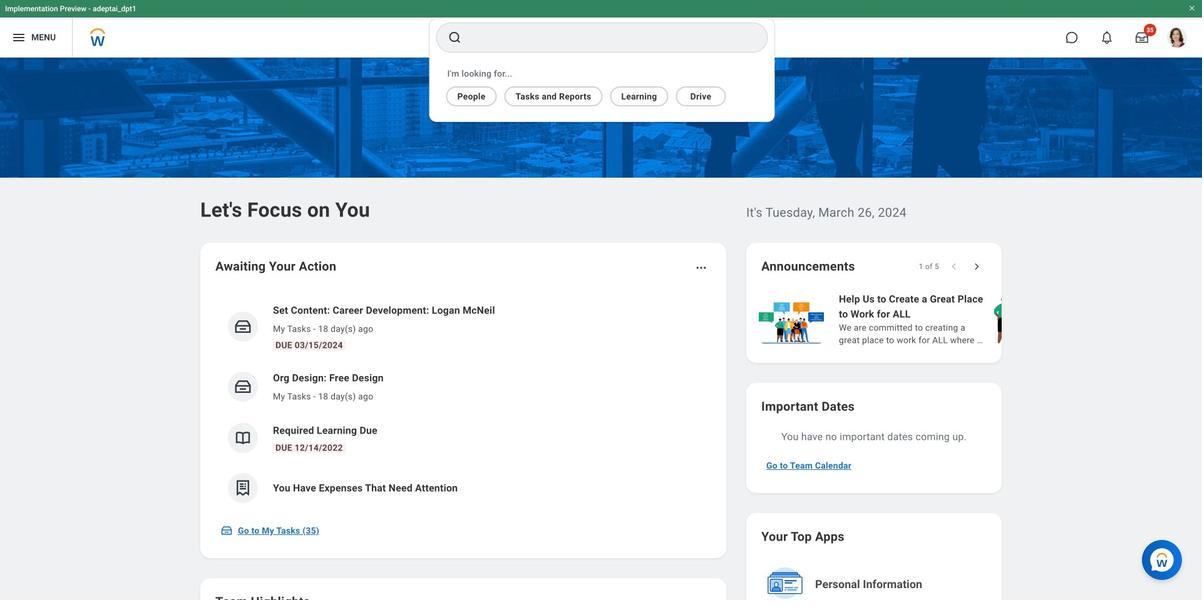 Task type: locate. For each thing, give the bounding box(es) containing it.
None search field
[[429, 18, 775, 316]]

0 horizontal spatial list
[[215, 293, 711, 513]]

chevron left small image
[[948, 260, 960, 273]]

close environment banner image
[[1188, 4, 1196, 12]]

list
[[756, 290, 1202, 348], [215, 293, 711, 513]]

search image
[[447, 30, 462, 45]]

book open image
[[234, 429, 252, 448]]

banner
[[0, 0, 1202, 58]]

inbox large image
[[1136, 31, 1148, 44]]

2 vertical spatial inbox image
[[220, 525, 233, 537]]

profile logan mcneil image
[[1167, 28, 1187, 50]]

justify image
[[11, 30, 26, 45]]

main content
[[0, 58, 1202, 600]]

Search Workday  search field
[[470, 24, 742, 51]]

status
[[919, 262, 939, 272]]

inbox image
[[234, 317, 252, 336], [234, 378, 252, 396], [220, 525, 233, 537]]



Task type: vqa. For each thing, say whether or not it's contained in the screenshot.
SEARCH icon
yes



Task type: describe. For each thing, give the bounding box(es) containing it.
1 vertical spatial inbox image
[[234, 378, 252, 396]]

chevron right small image
[[970, 260, 983, 273]]

0 vertical spatial inbox image
[[234, 317, 252, 336]]

dashboard expenses image
[[234, 479, 252, 498]]

notifications large image
[[1101, 31, 1113, 44]]

1 horizontal spatial list
[[756, 290, 1202, 348]]



